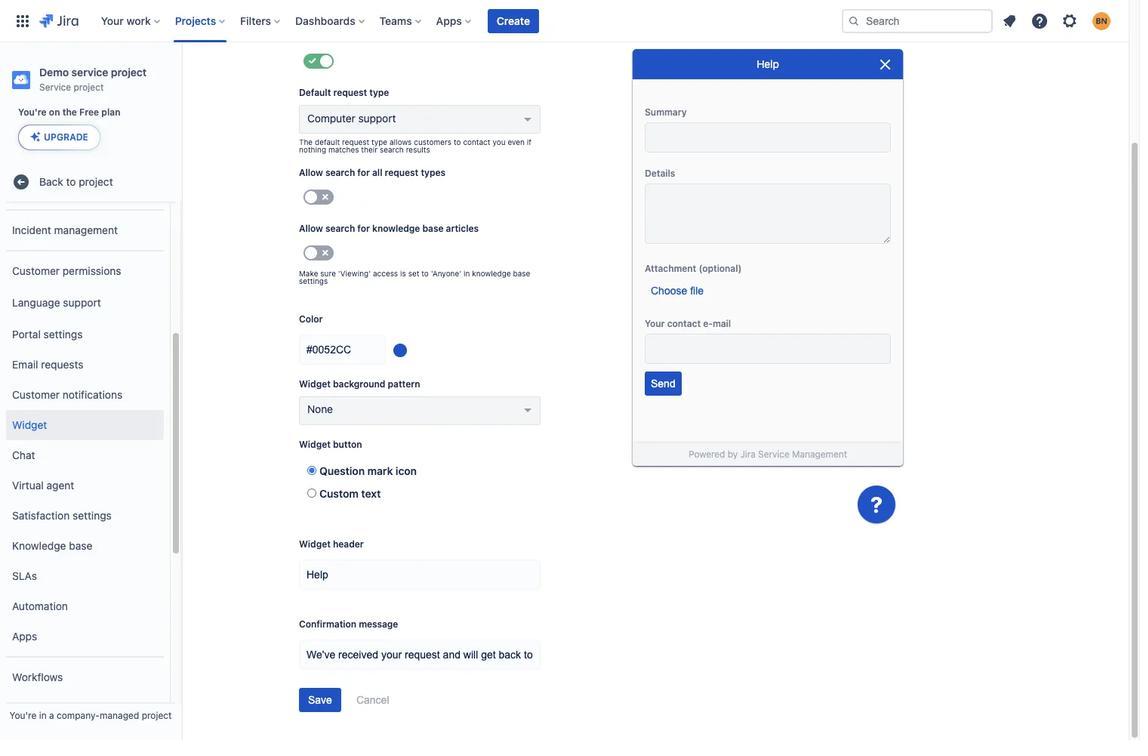 Task type: describe. For each thing, give the bounding box(es) containing it.
a
[[49, 710, 54, 721]]

teams button
[[375, 9, 427, 33]]

your
[[101, 14, 124, 27]]

filters
[[240, 14, 271, 27]]

portal
[[12, 328, 41, 340]]

apps button
[[432, 9, 477, 33]]

group containing customer permissions
[[6, 250, 164, 656]]

upgrade
[[44, 131, 88, 143]]

virtual
[[12, 479, 44, 491]]

language
[[12, 296, 60, 309]]

managed
[[100, 710, 139, 721]]

requests
[[41, 358, 83, 371]]

projects button
[[170, 9, 231, 33]]

widget
[[12, 418, 47, 431]]

automation link
[[6, 591, 164, 622]]

work
[[126, 14, 151, 27]]

help image
[[1031, 12, 1049, 30]]

apps for apps dropdown button
[[436, 14, 462, 27]]

satisfaction
[[12, 509, 70, 522]]

project right to
[[79, 175, 113, 188]]

back to project
[[39, 175, 113, 188]]

permissions
[[63, 264, 121, 277]]

filters button
[[236, 9, 286, 33]]

incident
[[12, 223, 51, 236]]

workflows
[[12, 670, 63, 683]]

create button
[[488, 9, 539, 33]]

group containing workflows
[[6, 656, 164, 740]]

knowledge base
[[12, 539, 92, 552]]

apps for apps "link"
[[12, 630, 37, 642]]

in
[[39, 710, 47, 721]]

customer for customer permissions
[[12, 264, 60, 277]]

project right managed
[[142, 710, 172, 721]]

slas link
[[6, 561, 164, 591]]

primary element
[[9, 0, 842, 42]]

you're for you're in a company-managed project
[[9, 710, 36, 721]]

demo
[[39, 66, 69, 79]]

search image
[[848, 15, 860, 27]]

create
[[497, 14, 530, 27]]

project down service
[[74, 82, 104, 93]]

widget link
[[6, 410, 164, 440]]

slas
[[12, 569, 37, 582]]

plan
[[101, 106, 120, 118]]

notifications image
[[1001, 12, 1019, 30]]

demo service project service project
[[39, 66, 147, 93]]

free
[[79, 106, 99, 118]]

notifications
[[63, 388, 123, 401]]

chat
[[12, 448, 35, 461]]

satisfaction settings
[[12, 509, 112, 522]]

incident management
[[12, 223, 118, 236]]



Task type: locate. For each thing, give the bounding box(es) containing it.
1 customer from the top
[[12, 264, 60, 277]]

email
[[12, 358, 38, 371]]

dashboards
[[295, 14, 355, 27]]

customer up language
[[12, 264, 60, 277]]

apps inside "link"
[[12, 630, 37, 642]]

apps
[[436, 14, 462, 27], [12, 630, 37, 642]]

1 vertical spatial customer
[[12, 388, 60, 401]]

incident management link
[[6, 215, 164, 246]]

0 vertical spatial apps
[[436, 14, 462, 27]]

apps down automation
[[12, 630, 37, 642]]

settings image
[[1061, 12, 1079, 30]]

1 vertical spatial you're
[[9, 710, 36, 721]]

banner
[[0, 0, 1129, 42]]

projects
[[175, 14, 216, 27]]

email requests link
[[6, 350, 164, 380]]

portal settings link
[[6, 320, 164, 350]]

settings
[[44, 328, 83, 340], [73, 509, 112, 522]]

knowledge base link
[[6, 531, 164, 561]]

customer notifications
[[12, 388, 123, 401]]

virtual agent
[[12, 479, 74, 491]]

teams
[[380, 14, 412, 27]]

service
[[39, 82, 71, 93]]

3 group from the top
[[6, 656, 164, 740]]

back to project link
[[6, 167, 175, 197]]

your work button
[[96, 9, 166, 33]]

chat link
[[6, 440, 164, 471]]

your profile and settings image
[[1093, 12, 1111, 30]]

you're on the free plan
[[18, 106, 120, 118]]

settings up requests
[[44, 328, 83, 340]]

apps right teams dropdown button
[[436, 14, 462, 27]]

dashboards button
[[291, 9, 370, 33]]

you're for you're on the free plan
[[18, 106, 47, 118]]

automation
[[12, 599, 68, 612]]

support
[[63, 296, 101, 309]]

customer permissions
[[12, 264, 121, 277]]

email requests
[[12, 358, 83, 371]]

company-
[[57, 710, 100, 721]]

agent
[[47, 479, 74, 491]]

you're
[[18, 106, 47, 118], [9, 710, 36, 721]]

customer notifications link
[[6, 380, 164, 410]]

on
[[49, 106, 60, 118]]

appswitcher icon image
[[14, 12, 32, 30]]

virtual agent link
[[6, 471, 164, 501]]

you're in a company-managed project
[[9, 710, 172, 721]]

group
[[6, 75, 164, 209], [6, 250, 164, 656], [6, 656, 164, 740]]

0 vertical spatial settings
[[44, 328, 83, 340]]

management
[[54, 223, 118, 236]]

service
[[71, 66, 108, 79]]

apps inside dropdown button
[[436, 14, 462, 27]]

screens
[[12, 701, 52, 713]]

to
[[66, 175, 76, 188]]

knowledge
[[12, 539, 66, 552]]

project
[[111, 66, 147, 79], [74, 82, 104, 93], [79, 175, 113, 188], [142, 710, 172, 721]]

language support
[[12, 296, 101, 309]]

upgrade button
[[19, 125, 100, 150]]

settings down virtual agent link
[[73, 509, 112, 522]]

1 group from the top
[[6, 75, 164, 209]]

jira image
[[39, 12, 78, 30], [39, 12, 78, 30]]

your work
[[101, 14, 151, 27]]

1 vertical spatial apps
[[12, 630, 37, 642]]

you're left in on the left bottom
[[9, 710, 36, 721]]

customer
[[12, 264, 60, 277], [12, 388, 60, 401]]

customer up widget
[[12, 388, 60, 401]]

workflows link
[[6, 662, 164, 693]]

2 customer from the top
[[12, 388, 60, 401]]

sidebar navigation image
[[165, 60, 198, 91]]

portal settings
[[12, 328, 83, 340]]

project right service
[[111, 66, 147, 79]]

1 horizontal spatial apps
[[436, 14, 462, 27]]

base
[[69, 539, 92, 552]]

apps link
[[6, 622, 164, 652]]

back
[[39, 175, 63, 188]]

0 vertical spatial customer
[[12, 264, 60, 277]]

customer for customer notifications
[[12, 388, 60, 401]]

0 horizontal spatial apps
[[12, 630, 37, 642]]

you're left on
[[18, 106, 47, 118]]

settings for portal settings
[[44, 328, 83, 340]]

2 group from the top
[[6, 250, 164, 656]]

0 vertical spatial you're
[[18, 106, 47, 118]]

satisfaction settings link
[[6, 501, 164, 531]]

Search field
[[842, 9, 993, 33]]

1 vertical spatial settings
[[73, 509, 112, 522]]

banner containing your work
[[0, 0, 1129, 42]]

settings for satisfaction settings
[[73, 509, 112, 522]]

the
[[62, 106, 77, 118]]

language support link
[[6, 286, 164, 320]]

screens link
[[6, 693, 164, 723]]

customer permissions link
[[6, 256, 164, 286]]



Task type: vqa. For each thing, say whether or not it's contained in the screenshot.
second Oct 23 01:29 PM from the bottom of the page
no



